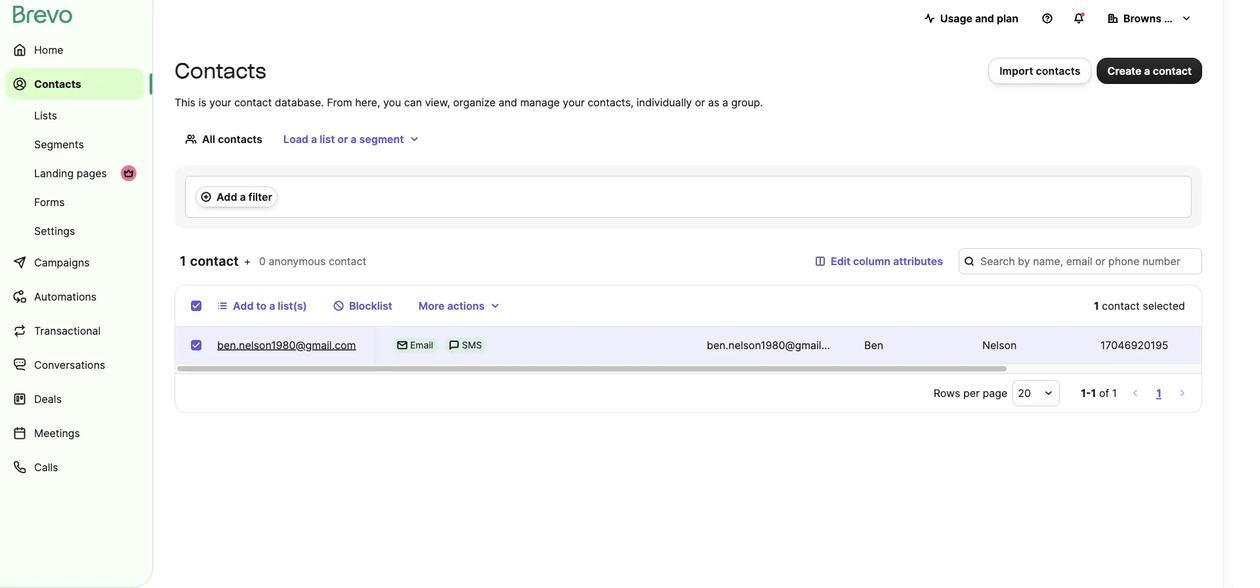 Task type: locate. For each thing, give the bounding box(es) containing it.
or right "list"
[[337, 133, 348, 145]]

1 vertical spatial and
[[499, 96, 517, 109]]

0 horizontal spatial or
[[337, 133, 348, 145]]

1 vertical spatial contacts
[[218, 133, 262, 145]]

your right is
[[209, 96, 231, 109]]

more actions
[[419, 299, 485, 312]]

your right manage
[[563, 96, 585, 109]]

and left manage
[[499, 96, 517, 109]]

1 down search by name, email or phone number search box
[[1094, 299, 1099, 312]]

add left to
[[233, 299, 254, 312]]

database.
[[275, 96, 324, 109]]

1 horizontal spatial and
[[975, 12, 994, 25]]

0 horizontal spatial your
[[209, 96, 231, 109]]

0 horizontal spatial and
[[499, 96, 517, 109]]

and inside button
[[975, 12, 994, 25]]

or inside button
[[337, 133, 348, 145]]

can
[[404, 96, 422, 109]]

left___c25ys image
[[397, 340, 408, 350]]

a
[[1144, 64, 1150, 77], [722, 96, 728, 109], [311, 133, 317, 145], [351, 133, 357, 145], [240, 190, 246, 203], [269, 299, 275, 312]]

1 vertical spatial or
[[337, 133, 348, 145]]

your
[[209, 96, 231, 109], [563, 96, 585, 109]]

automations link
[[5, 281, 144, 312]]

1 horizontal spatial contacts
[[1036, 64, 1081, 77]]

add for add to a list(s)
[[233, 299, 254, 312]]

contacts
[[1036, 64, 1081, 77], [218, 133, 262, 145]]

0 vertical spatial and
[[975, 12, 994, 25]]

contacts link
[[5, 68, 144, 100]]

pages
[[77, 167, 107, 179]]

1 for 1 contact selected
[[1094, 299, 1099, 312]]

contacts inside button
[[1036, 64, 1081, 77]]

add left filter
[[217, 190, 237, 203]]

segments
[[34, 138, 84, 151]]

column
[[853, 255, 891, 267]]

load a list or a segment button
[[273, 126, 430, 152]]

transactional
[[34, 324, 101, 337]]

0 horizontal spatial contacts
[[218, 133, 262, 145]]

campaigns
[[34, 256, 90, 269]]

1 left +
[[180, 253, 187, 269]]

or left as
[[695, 96, 705, 109]]

a right "list"
[[351, 133, 357, 145]]

load
[[283, 133, 308, 145]]

0 vertical spatial contacts
[[1036, 64, 1081, 77]]

list(s)
[[278, 299, 307, 312]]

17046920195
[[1101, 339, 1168, 351]]

contacts for import contacts
[[1036, 64, 1081, 77]]

deals link
[[5, 383, 144, 415]]

import contacts
[[1000, 64, 1081, 77]]

list
[[320, 133, 335, 145]]

usage
[[940, 12, 973, 25]]

rows
[[934, 387, 960, 399]]

left___rvooi image
[[123, 168, 134, 179]]

contacts up is
[[175, 58, 266, 83]]

contacts up lists
[[34, 77, 81, 90]]

blocklist button
[[323, 293, 403, 319]]

0 vertical spatial add
[[217, 190, 237, 203]]

a left filter
[[240, 190, 246, 203]]

organize
[[453, 96, 496, 109]]

contact up blocklist button
[[329, 255, 366, 267]]

1 for 1
[[1156, 387, 1162, 399]]

this
[[175, 96, 195, 109]]

is
[[198, 96, 206, 109]]

contacts right all
[[218, 133, 262, 145]]

add a filter
[[217, 190, 272, 203]]

forms link
[[5, 189, 144, 215]]

blocklist
[[349, 299, 392, 312]]

here,
[[355, 96, 380, 109]]

1 down the 17046920195
[[1156, 387, 1162, 399]]

add to a list(s) button
[[207, 293, 318, 319]]

contact right the create
[[1153, 64, 1192, 77]]

settings link
[[5, 218, 144, 244]]

add
[[217, 190, 237, 203], [233, 299, 254, 312]]

page
[[983, 387, 1008, 399]]

usage and plan button
[[914, 5, 1029, 32]]

0 horizontal spatial ben.nelson1980@gmail.com
[[217, 339, 356, 351]]

usage and plan
[[940, 12, 1019, 25]]

email
[[410, 340, 433, 351]]

contact up the 'all contacts'
[[234, 96, 272, 109]]

1
[[180, 253, 187, 269], [1094, 299, 1099, 312], [1091, 387, 1096, 399], [1112, 387, 1117, 399], [1156, 387, 1162, 399]]

or
[[695, 96, 705, 109], [337, 133, 348, 145]]

plan
[[997, 12, 1019, 25]]

a right as
[[722, 96, 728, 109]]

contacts
[[175, 58, 266, 83], [34, 77, 81, 90]]

deals
[[34, 392, 62, 405]]

1 inside 1 button
[[1156, 387, 1162, 399]]

load a list or a segment
[[283, 133, 404, 145]]

1 contact selected
[[1094, 299, 1185, 312]]

contact up the 17046920195
[[1102, 299, 1140, 312]]

conversations
[[34, 358, 105, 371]]

ben.nelson1980@gmail.com
[[217, 339, 356, 351], [707, 339, 846, 351]]

add inside button
[[217, 190, 237, 203]]

create
[[1107, 64, 1142, 77]]

1 horizontal spatial or
[[695, 96, 705, 109]]

nelson
[[982, 339, 1017, 351]]

home link
[[5, 34, 144, 66]]

import contacts button
[[988, 58, 1092, 84]]

add for add a filter
[[217, 190, 237, 203]]

contact left +
[[190, 253, 239, 269]]

sms
[[462, 340, 482, 351]]

1 horizontal spatial your
[[563, 96, 585, 109]]

1 horizontal spatial ben.nelson1980@gmail.com
[[707, 339, 846, 351]]

a inside button
[[240, 190, 246, 203]]

1 vertical spatial add
[[233, 299, 254, 312]]

and left plan
[[975, 12, 994, 25]]

anonymous
[[269, 255, 326, 267]]

add inside button
[[233, 299, 254, 312]]

1 left of
[[1091, 387, 1096, 399]]

contact
[[1153, 64, 1192, 77], [234, 96, 272, 109], [190, 253, 239, 269], [329, 255, 366, 267], [1102, 299, 1140, 312]]

transactional link
[[5, 315, 144, 347]]

contact inside button
[[1153, 64, 1192, 77]]

contacts right 'import'
[[1036, 64, 1081, 77]]

a right the create
[[1144, 64, 1150, 77]]

and
[[975, 12, 994, 25], [499, 96, 517, 109]]

lists link
[[5, 102, 144, 129]]

segments link
[[5, 131, 144, 158]]

0
[[259, 255, 266, 267]]



Task type: describe. For each thing, give the bounding box(es) containing it.
home
[[34, 43, 63, 56]]

rows per page
[[934, 387, 1008, 399]]

browns
[[1124, 12, 1162, 25]]

add a filter button
[[196, 186, 277, 207]]

all
[[202, 133, 215, 145]]

2 ben.nelson1980@gmail.com from the left
[[707, 339, 846, 351]]

add to a list(s)
[[233, 299, 307, 312]]

create a contact
[[1107, 64, 1192, 77]]

to
[[256, 299, 267, 312]]

all contacts
[[202, 133, 262, 145]]

of
[[1099, 387, 1109, 399]]

selected
[[1143, 299, 1185, 312]]

meetings
[[34, 427, 80, 439]]

forms
[[34, 196, 65, 208]]

individually
[[637, 96, 692, 109]]

browns enterprise button
[[1097, 5, 1217, 32]]

+
[[244, 255, 251, 267]]

lists
[[34, 109, 57, 122]]

view,
[[425, 96, 450, 109]]

more actions button
[[408, 293, 511, 319]]

1 contact + 0 anonymous contact
[[180, 253, 366, 269]]

ben
[[864, 339, 883, 351]]

edit column attributes button
[[805, 248, 954, 274]]

0 horizontal spatial contacts
[[34, 77, 81, 90]]

landing pages link
[[5, 160, 144, 186]]

1 button
[[1154, 384, 1164, 402]]

contact inside '1 contact + 0 anonymous contact'
[[329, 255, 366, 267]]

conversations link
[[5, 349, 144, 381]]

calls link
[[5, 452, 144, 483]]

a left "list"
[[311, 133, 317, 145]]

contacts for all contacts
[[218, 133, 262, 145]]

this is your contact database. from here, you can view, organize and manage your contacts, individually or as a group.
[[175, 96, 763, 109]]

1-1 of 1
[[1081, 387, 1117, 399]]

browns enterprise
[[1124, 12, 1217, 25]]

create a contact button
[[1097, 58, 1202, 84]]

ben.nelson1980@gmail.com link
[[217, 337, 356, 353]]

1 horizontal spatial contacts
[[175, 58, 266, 83]]

campaigns link
[[5, 247, 144, 278]]

Search by name, email or phone number search field
[[959, 248, 1202, 274]]

2 your from the left
[[563, 96, 585, 109]]

group.
[[731, 96, 763, 109]]

settings
[[34, 224, 75, 237]]

per
[[963, 387, 980, 399]]

from
[[327, 96, 352, 109]]

filter
[[248, 190, 272, 203]]

automations
[[34, 290, 97, 303]]

manage
[[520, 96, 560, 109]]

import
[[1000, 64, 1033, 77]]

meetings link
[[5, 417, 144, 449]]

attributes
[[893, 255, 943, 267]]

you
[[383, 96, 401, 109]]

as
[[708, 96, 719, 109]]

20 button
[[1013, 380, 1060, 406]]

actions
[[447, 299, 485, 312]]

calls
[[34, 461, 58, 473]]

1 ben.nelson1980@gmail.com from the left
[[217, 339, 356, 351]]

1 right of
[[1112, 387, 1117, 399]]

left___c25ys image
[[449, 340, 459, 350]]

landing
[[34, 167, 74, 179]]

landing pages
[[34, 167, 107, 179]]

a right to
[[269, 299, 275, 312]]

1 your from the left
[[209, 96, 231, 109]]

0 vertical spatial or
[[695, 96, 705, 109]]

edit column attributes
[[831, 255, 943, 267]]

segment
[[359, 133, 404, 145]]

1 for 1 contact + 0 anonymous contact
[[180, 253, 187, 269]]

edit
[[831, 255, 851, 267]]

enterprise
[[1164, 12, 1217, 25]]

contacts,
[[588, 96, 634, 109]]

20
[[1018, 387, 1031, 399]]

more
[[419, 299, 445, 312]]

1-
[[1081, 387, 1091, 399]]



Task type: vqa. For each thing, say whether or not it's contained in the screenshot.
The Rows Per Page
yes



